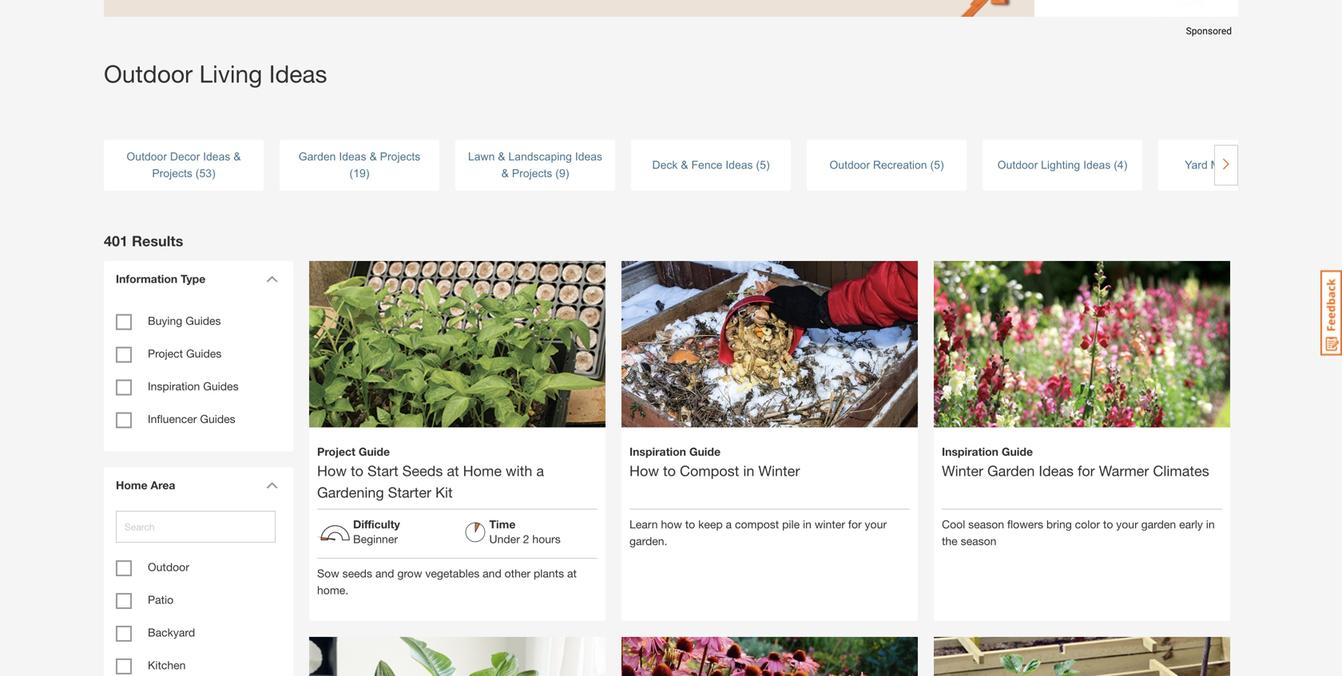 Task type: vqa. For each thing, say whether or not it's contained in the screenshot.
right 00
no



Task type: locate. For each thing, give the bounding box(es) containing it.
season right the
[[961, 535, 997, 548]]

landscaping
[[509, 151, 572, 163]]

project up 'gardening'
[[317, 446, 356, 459]]

how to start seeds at home with a gardening starter kit image
[[309, 234, 606, 530]]

guides up inspiration guides
[[186, 347, 222, 360]]

caret icon image right type
[[266, 276, 278, 283]]

project
[[148, 347, 183, 360], [317, 446, 356, 459]]

feedback link image
[[1321, 270, 1343, 356]]

winter inside inspiration guide how to compost in winter
[[759, 463, 800, 480]]

garden.
[[630, 535, 668, 548]]

home
[[463, 463, 502, 480], [116, 479, 148, 492]]

1 horizontal spatial inspiration
[[630, 446, 686, 459]]

1 vertical spatial for
[[849, 518, 862, 532]]

0 horizontal spatial in
[[743, 463, 755, 480]]

inspiration for how to compost in winter
[[630, 446, 686, 459]]

for inside learn how to keep a compost pile in winter for your garden.
[[849, 518, 862, 532]]

outdoor decor ideas & projects
[[127, 151, 241, 180]]

for
[[1078, 463, 1095, 480], [849, 518, 862, 532]]

0 vertical spatial caret icon image
[[266, 276, 278, 283]]

2 how from the left
[[630, 463, 659, 480]]

0 vertical spatial at
[[447, 463, 459, 480]]

inspiration up compost
[[630, 446, 686, 459]]

sow seeds and grow vegetables and other plants at home.
[[317, 568, 577, 597]]

guide inside project guide how to start seeds at home with a gardening starter kit
[[359, 446, 390, 459]]

in right compost
[[743, 463, 755, 480]]

to inside inspiration guide how to compost in winter
[[663, 463, 676, 480]]

influencer
[[148, 413, 197, 426]]

home inside button
[[116, 479, 148, 492]]

learn
[[630, 518, 658, 532]]

1 5 from the left
[[760, 159, 766, 171]]

inspiration
[[148, 380, 200, 393], [630, 446, 686, 459], [942, 446, 999, 459]]

1 horizontal spatial project
[[317, 446, 356, 459]]

0 vertical spatial garden
[[299, 151, 336, 163]]

inspiration inside inspiration guide winter garden ideas for warmer climates
[[942, 446, 999, 459]]

home left area at the left
[[116, 479, 148, 492]]

learn how to keep a compost pile in winter for your garden.
[[630, 518, 887, 548]]

2 horizontal spatial projects
[[512, 167, 553, 180]]

0 horizontal spatial your
[[865, 518, 887, 532]]

1 horizontal spatial guide
[[690, 446, 721, 459]]

at
[[447, 463, 459, 480], [567, 568, 577, 581]]

in right early
[[1207, 518, 1215, 532]]

how inside inspiration guide how to compost in winter
[[630, 463, 659, 480]]

1 horizontal spatial a
[[726, 518, 732, 532]]

your right winter
[[865, 518, 887, 532]]

4
[[1118, 159, 1124, 171]]

to up 'gardening'
[[351, 463, 364, 480]]

0 horizontal spatial at
[[447, 463, 459, 480]]

winter up cool
[[942, 463, 984, 480]]

at up kit
[[447, 463, 459, 480]]

2 guide from the left
[[690, 446, 721, 459]]

0 vertical spatial season
[[969, 518, 1005, 532]]

information type button
[[108, 261, 284, 297]]

in
[[743, 463, 755, 480], [803, 518, 812, 532], [1207, 518, 1215, 532]]

1 vertical spatial season
[[961, 535, 997, 548]]

2 horizontal spatial in
[[1207, 518, 1215, 532]]

ideas up 19
[[339, 151, 366, 163]]

401 result s
[[104, 233, 183, 250]]

guide for compost
[[690, 446, 721, 459]]

how inside project guide how to start seeds at home with a gardening starter kit
[[317, 463, 347, 480]]

outdoor recreation ( 5 )
[[830, 159, 944, 171]]

winter inside inspiration guide winter garden ideas for warmer climates
[[942, 463, 984, 480]]

(
[[756, 159, 760, 171], [931, 159, 934, 171], [1114, 159, 1118, 171], [196, 167, 199, 180], [350, 167, 353, 180], [556, 167, 559, 180]]

1 horizontal spatial at
[[567, 568, 577, 581]]

how to compost in winter image
[[622, 234, 918, 530]]

guides down inspiration guides
[[200, 413, 235, 426]]

a right keep
[[726, 518, 732, 532]]

how up learn
[[630, 463, 659, 480]]

1 vertical spatial caret icon image
[[266, 482, 278, 489]]

guides for project guides
[[186, 347, 222, 360]]

1 horizontal spatial and
[[483, 568, 502, 581]]

inspiration up cool
[[942, 446, 999, 459]]

for left "warmer"
[[1078, 463, 1095, 480]]

plants
[[534, 568, 564, 581]]

ideas right landscaping
[[575, 151, 603, 163]]

home.
[[317, 584, 349, 597]]

Search search field
[[116, 511, 276, 543]]

2 horizontal spatial guide
[[1002, 446, 1033, 459]]

to left compost
[[663, 463, 676, 480]]

0 horizontal spatial a
[[536, 463, 544, 480]]

projects
[[380, 151, 421, 163], [152, 167, 193, 180], [512, 167, 553, 180]]

yard
[[1185, 159, 1208, 171]]

project inside project guide how to start seeds at home with a gardening starter kit
[[317, 446, 356, 459]]

a inside project guide how to start seeds at home with a gardening starter kit
[[536, 463, 544, 480]]

information type
[[116, 273, 206, 286]]

inspiration up "influencer"
[[148, 380, 200, 393]]

inspiration guide how to compost in winter
[[630, 446, 800, 480]]

1 vertical spatial a
[[726, 518, 732, 532]]

home area
[[116, 479, 175, 492]]

guides up influencer guides
[[203, 380, 239, 393]]

to
[[351, 463, 364, 480], [663, 463, 676, 480], [685, 518, 695, 532], [1104, 518, 1113, 532]]

s
[[176, 233, 183, 250]]

1 horizontal spatial your
[[1117, 518, 1139, 532]]

3 guide from the left
[[1002, 446, 1033, 459]]

)
[[766, 159, 770, 171], [941, 159, 944, 171], [1124, 159, 1128, 171], [212, 167, 216, 180], [366, 167, 370, 180], [566, 167, 569, 180]]

2 5 from the left
[[934, 159, 941, 171]]

1 how from the left
[[317, 463, 347, 480]]

guides for influencer guides
[[200, 413, 235, 426]]

9
[[559, 167, 566, 180]]

how
[[661, 518, 682, 532]]

0 horizontal spatial garden
[[299, 151, 336, 163]]

how for start
[[317, 463, 347, 480]]

home area button
[[108, 468, 284, 503]]

guides
[[186, 314, 221, 328], [186, 347, 222, 360], [203, 380, 239, 393], [200, 413, 235, 426]]

guides up project guides at the bottom left of page
[[186, 314, 221, 328]]

project down buying
[[148, 347, 183, 360]]

lawn
[[468, 151, 495, 163]]

outdoor
[[104, 60, 193, 88], [127, 151, 167, 163], [830, 159, 870, 171], [998, 159, 1038, 171]]

guide up compost
[[690, 446, 721, 459]]

for right winter
[[849, 518, 862, 532]]

and left other on the left
[[483, 568, 502, 581]]

0 vertical spatial project
[[148, 347, 183, 360]]

winter
[[759, 463, 800, 480], [942, 463, 984, 480]]

vegetables
[[425, 568, 480, 581]]

caret icon image inside information type button
[[266, 276, 278, 283]]

outdoor for outdoor recreation ( 5 )
[[830, 159, 870, 171]]

1 horizontal spatial winter
[[942, 463, 984, 480]]

0 horizontal spatial and
[[375, 568, 394, 581]]

guide up 'start'
[[359, 446, 390, 459]]

1 winter from the left
[[759, 463, 800, 480]]

caret icon image inside home area button
[[266, 482, 278, 489]]

a right with
[[536, 463, 544, 480]]

yard maintenance
[[1185, 159, 1275, 171]]

0 horizontal spatial how
[[317, 463, 347, 480]]

1 horizontal spatial how
[[630, 463, 659, 480]]

and left "grow"
[[375, 568, 394, 581]]

outdoor for outdoor lighting ideas ( 4 )
[[998, 159, 1038, 171]]

patio
[[148, 594, 174, 607]]

how
[[317, 463, 347, 480], [630, 463, 659, 480]]

keep
[[698, 518, 723, 532]]

time
[[489, 518, 516, 532]]

1 and from the left
[[375, 568, 394, 581]]

1 vertical spatial project
[[317, 446, 356, 459]]

caret icon image
[[266, 276, 278, 283], [266, 482, 278, 489]]

2 horizontal spatial inspiration
[[942, 446, 999, 459]]

and
[[375, 568, 394, 581], [483, 568, 502, 581]]

guide
[[359, 446, 390, 459], [690, 446, 721, 459], [1002, 446, 1033, 459]]

&
[[234, 151, 241, 163], [370, 151, 377, 163], [498, 151, 506, 163], [681, 159, 689, 171], [502, 167, 509, 180]]

at inside "sow seeds and grow vegetables and other plants at home."
[[567, 568, 577, 581]]

your
[[865, 518, 887, 532], [1117, 518, 1139, 532]]

1 horizontal spatial for
[[1078, 463, 1095, 480]]

1 horizontal spatial in
[[803, 518, 812, 532]]

kit
[[436, 484, 453, 502]]

0 horizontal spatial home
[[116, 479, 148, 492]]

home inside project guide how to start seeds at home with a gardening starter kit
[[463, 463, 502, 480]]

0 horizontal spatial 5
[[760, 159, 766, 171]]

0 horizontal spatial guide
[[359, 446, 390, 459]]

caret icon image left 'gardening'
[[266, 482, 278, 489]]

ideas left 4
[[1084, 159, 1111, 171]]

a inside learn how to keep a compost pile in winter for your garden.
[[726, 518, 732, 532]]

0 horizontal spatial project
[[148, 347, 183, 360]]

0 horizontal spatial for
[[849, 518, 862, 532]]

1 your from the left
[[865, 518, 887, 532]]

home left with
[[463, 463, 502, 480]]

0 vertical spatial for
[[1078, 463, 1095, 480]]

your left garden
[[1117, 518, 1139, 532]]

season right cool
[[969, 518, 1005, 532]]

1 horizontal spatial projects
[[380, 151, 421, 163]]

outdoor inside outdoor decor ideas & projects
[[127, 151, 167, 163]]

guide up "flowers"
[[1002, 446, 1033, 459]]

ideas up 53
[[203, 151, 230, 163]]

how up 'gardening'
[[317, 463, 347, 480]]

1 caret icon image from the top
[[266, 276, 278, 283]]

0 vertical spatial a
[[536, 463, 544, 480]]

sow
[[317, 568, 339, 581]]

inspiration inside inspiration guide how to compost in winter
[[630, 446, 686, 459]]

5 right fence on the right of the page
[[760, 159, 766, 171]]

2 caret icon image from the top
[[266, 482, 278, 489]]

area
[[151, 479, 175, 492]]

guide inside inspiration guide how to compost in winter
[[690, 446, 721, 459]]

outdoor lighting ideas ( 4 )
[[998, 159, 1128, 171]]

0 horizontal spatial projects
[[152, 167, 193, 180]]

0 horizontal spatial winter
[[759, 463, 800, 480]]

5 right "recreation"
[[934, 159, 941, 171]]

ideas inside outdoor decor ideas & projects
[[203, 151, 230, 163]]

garden
[[299, 151, 336, 163], [988, 463, 1035, 480]]

1 horizontal spatial home
[[463, 463, 502, 480]]

1 vertical spatial at
[[567, 568, 577, 581]]

to inside learn how to keep a compost pile in winter for your garden.
[[685, 518, 695, 532]]

guide inside inspiration guide winter garden ideas for warmer climates
[[1002, 446, 1033, 459]]

to right the how
[[685, 518, 695, 532]]

in right pile
[[803, 518, 812, 532]]

in inside cool season flowers bring color to your garden early in the season
[[1207, 518, 1215, 532]]

inspiration guides
[[148, 380, 239, 393]]

advertisement region
[[104, 0, 1239, 43]]

2 your from the left
[[1117, 518, 1139, 532]]

2 winter from the left
[[942, 463, 984, 480]]

1 horizontal spatial garden
[[988, 463, 1035, 480]]

backyard
[[148, 627, 195, 640]]

grow
[[397, 568, 422, 581]]

season
[[969, 518, 1005, 532], [961, 535, 997, 548]]

1 guide from the left
[[359, 446, 390, 459]]

winter up pile
[[759, 463, 800, 480]]

1 horizontal spatial 5
[[934, 159, 941, 171]]

to right color
[[1104, 518, 1113, 532]]

color
[[1075, 518, 1100, 532]]

at right plants
[[567, 568, 577, 581]]

with
[[506, 463, 532, 480]]

1 vertical spatial garden
[[988, 463, 1035, 480]]

ideas up bring
[[1039, 463, 1074, 480]]

winter
[[815, 518, 845, 532]]

project guides
[[148, 347, 222, 360]]

a
[[536, 463, 544, 480], [726, 518, 732, 532]]

start
[[368, 463, 398, 480]]



Task type: describe. For each thing, give the bounding box(es) containing it.
for inside inspiration guide winter garden ideas for warmer climates
[[1078, 463, 1095, 480]]

in inside learn how to keep a compost pile in winter for your garden.
[[803, 518, 812, 532]]

ideas inside the garden ideas & projects ( 19 )
[[339, 151, 366, 163]]

project for project guide how to start seeds at home with a gardening starter kit
[[317, 446, 356, 459]]

projects inside lawn & landscaping ideas & projects
[[512, 167, 553, 180]]

bring
[[1047, 518, 1072, 532]]

gardening
[[317, 484, 384, 502]]

kitchen
[[148, 659, 186, 672]]

how for compost
[[630, 463, 659, 480]]

pile
[[782, 518, 800, 532]]

flowers
[[1008, 518, 1044, 532]]

warmer
[[1099, 463, 1149, 480]]

under
[[489, 533, 520, 546]]

53
[[199, 167, 212, 180]]

garden ideas & projects ( 19 )
[[299, 151, 421, 180]]

garden inside inspiration guide winter garden ideas for warmer climates
[[988, 463, 1035, 480]]

ideas right fence on the right of the page
[[726, 159, 753, 171]]

difficulty beginner
[[353, 518, 400, 546]]

living
[[199, 60, 262, 88]]

lawn & landscaping ideas & projects
[[468, 151, 603, 180]]

your inside cool season flowers bring color to your garden early in the season
[[1117, 518, 1139, 532]]

( inside the garden ideas & projects ( 19 )
[[350, 167, 353, 180]]

climates
[[1153, 463, 1210, 480]]

0 horizontal spatial inspiration
[[148, 380, 200, 393]]

to inside project guide how to start seeds at home with a gardening starter kit
[[351, 463, 364, 480]]

at inside project guide how to start seeds at home with a gardening starter kit
[[447, 463, 459, 480]]

to inside cool season flowers bring color to your garden early in the season
[[1104, 518, 1113, 532]]

project for project guides
[[148, 347, 183, 360]]

garden
[[1142, 518, 1176, 532]]

garden inside the garden ideas & projects ( 19 )
[[299, 151, 336, 163]]

influencer guides
[[148, 413, 235, 426]]

ideas inside lawn & landscaping ideas & projects
[[575, 151, 603, 163]]

type
[[181, 273, 206, 286]]

compost
[[735, 518, 779, 532]]

2 and from the left
[[483, 568, 502, 581]]

inspiration guide winter garden ideas for warmer climates
[[942, 446, 1210, 480]]

starter
[[388, 484, 432, 502]]

time under 2 hours
[[489, 518, 561, 546]]

projects inside the garden ideas & projects ( 19 )
[[380, 151, 421, 163]]

recreation
[[873, 159, 927, 171]]

projects inside outdoor decor ideas & projects
[[152, 167, 193, 180]]

fence
[[692, 159, 723, 171]]

guide for ideas
[[1002, 446, 1033, 459]]

buying
[[148, 314, 182, 328]]

the
[[942, 535, 958, 548]]

outdoor for outdoor living ideas
[[104, 60, 193, 88]]

maintenance
[[1211, 159, 1275, 171]]

) inside the garden ideas & projects ( 19 )
[[366, 167, 370, 180]]

& inside outdoor decor ideas & projects
[[234, 151, 241, 163]]

deck
[[652, 159, 678, 171]]

project guide how to start seeds at home with a gardening starter kit
[[317, 446, 544, 502]]

information
[[116, 273, 178, 286]]

outdoor
[[148, 561, 189, 574]]

outdoor for outdoor decor ideas & projects
[[127, 151, 167, 163]]

seeds
[[343, 568, 372, 581]]

cool
[[942, 518, 966, 532]]

compost
[[680, 463, 739, 480]]

hours
[[533, 533, 561, 546]]

guides for inspiration guides
[[203, 380, 239, 393]]

guides for buying guides
[[186, 314, 221, 328]]

lighting
[[1041, 159, 1081, 171]]

winter garden ideas for warmer climates image
[[934, 234, 1231, 530]]

inspiration for winter garden ideas for warmer climates
[[942, 446, 999, 459]]

caret icon image for area
[[266, 482, 278, 489]]

2
[[523, 533, 529, 546]]

guide for start
[[359, 446, 390, 459]]

yard maintenance link
[[1159, 157, 1319, 174]]

other
[[505, 568, 531, 581]]

difficulty
[[353, 518, 400, 532]]

result
[[132, 233, 176, 250]]

ideas inside inspiration guide winter garden ideas for warmer climates
[[1039, 463, 1074, 480]]

cool season flowers bring color to your garden early in the season
[[942, 518, 1215, 548]]

( 53 )
[[193, 167, 216, 180]]

& inside the garden ideas & projects ( 19 )
[[370, 151, 377, 163]]

outdoor living ideas
[[104, 60, 327, 88]]

beginner
[[353, 533, 398, 546]]

early
[[1180, 518, 1203, 532]]

ideas right living on the left top
[[269, 60, 327, 88]]

seeds
[[402, 463, 443, 480]]

deck & fence ideas ( 5 )
[[652, 159, 770, 171]]

19
[[353, 167, 366, 180]]

( 9 )
[[553, 167, 569, 180]]

buying guides
[[148, 314, 221, 328]]

your inside learn how to keep a compost pile in winter for your garden.
[[865, 518, 887, 532]]

in inside inspiration guide how to compost in winter
[[743, 463, 755, 480]]

401
[[104, 233, 128, 250]]

caret icon image for type
[[266, 276, 278, 283]]

decor
[[170, 151, 200, 163]]



